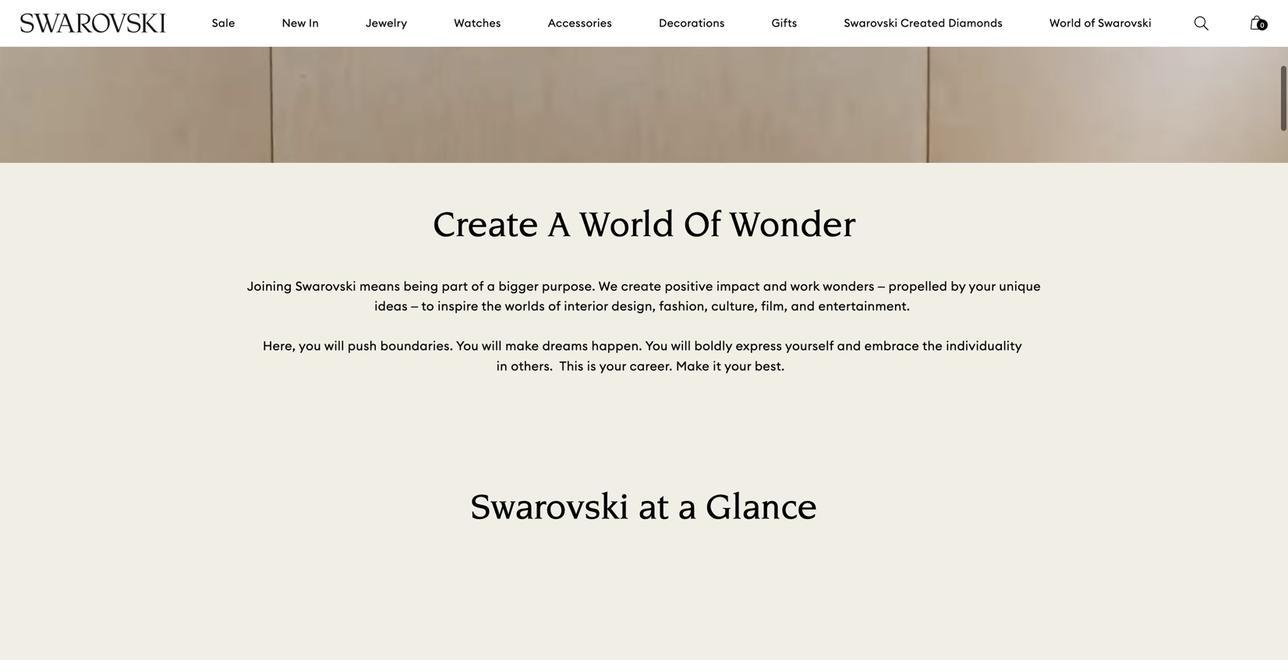 Task type: locate. For each thing, give the bounding box(es) containing it.
watches
[[454, 16, 501, 30]]

to
[[422, 298, 434, 314]]

create
[[621, 278, 662, 294]]

0 horizontal spatial will
[[324, 338, 345, 354]]

wonder
[[730, 209, 855, 246]]

2 vertical spatial of
[[548, 298, 561, 314]]

accessories
[[548, 16, 612, 30]]

will up in on the bottom
[[482, 338, 502, 354]]

swarovski image
[[19, 13, 167, 33]]

you up career.
[[645, 338, 668, 354]]

in
[[497, 358, 508, 374]]

embrace
[[865, 338, 920, 354]]

– left to
[[411, 298, 418, 314]]

0 horizontal spatial your
[[600, 358, 627, 374]]

a left bigger
[[487, 278, 495, 294]]

your inside "joining swarovski means being part of a bigger purpose. we create positive impact and work wonders – propelled by your unique ideas – to inspire the worlds of interior design, fashion, culture, film, and entertainment."
[[969, 278, 996, 294]]

2 horizontal spatial of
[[1085, 16, 1096, 30]]

the inside here, you will push boundaries. you will make dreams happen. you will boldly express yourself and embrace the individuality in others.  this is your career. make it your best.
[[923, 338, 943, 354]]

0 vertical spatial world
[[1050, 16, 1082, 30]]

you down inspire
[[456, 338, 479, 354]]

0
[[1261, 21, 1265, 29]]

0 vertical spatial a
[[487, 278, 495, 294]]

and down work
[[791, 298, 815, 314]]

wonders
[[823, 278, 875, 294]]

by
[[951, 278, 966, 294]]

1 you from the left
[[456, 338, 479, 354]]

inspire
[[438, 298, 479, 314]]

1 vertical spatial of
[[472, 278, 484, 294]]

fashion,
[[659, 298, 708, 314]]

and
[[764, 278, 788, 294], [791, 298, 815, 314], [837, 338, 861, 354]]

glance
[[706, 492, 818, 529]]

your
[[969, 278, 996, 294], [600, 358, 627, 374], [725, 358, 752, 374]]

2 horizontal spatial your
[[969, 278, 996, 294]]

1 horizontal spatial –
[[878, 278, 886, 294]]

0 vertical spatial and
[[764, 278, 788, 294]]

your right it
[[725, 358, 752, 374]]

0 horizontal spatial and
[[764, 278, 788, 294]]

swarovski
[[844, 16, 898, 30], [1098, 16, 1152, 30], [295, 278, 356, 294], [471, 492, 629, 529]]

others.
[[511, 358, 553, 374]]

in
[[309, 16, 319, 30]]

gifts link
[[772, 16, 798, 31]]

the left worlds
[[482, 298, 502, 314]]

a right at
[[678, 492, 697, 529]]

0 vertical spatial the
[[482, 298, 502, 314]]

bigger
[[499, 278, 539, 294]]

world of swarovski link
[[1050, 16, 1152, 31]]

of
[[1085, 16, 1096, 30], [472, 278, 484, 294], [548, 298, 561, 314]]

is
[[587, 358, 597, 374]]

and up film,
[[764, 278, 788, 294]]

new in link
[[282, 16, 319, 31]]

and inside here, you will push boundaries. you will make dreams happen. you will boldly express yourself and embrace the individuality in others.  this is your career. make it your best.
[[837, 338, 861, 354]]

– up the entertainment.
[[878, 278, 886, 294]]

interior
[[564, 298, 608, 314]]

1 horizontal spatial world
[[1050, 16, 1082, 30]]

1 vertical spatial a
[[678, 492, 697, 529]]

will up 'make'
[[671, 338, 691, 354]]

your right by
[[969, 278, 996, 294]]

create a world of wonder
[[433, 209, 855, 246]]

0 horizontal spatial you
[[456, 338, 479, 354]]

1 horizontal spatial you
[[645, 338, 668, 354]]

and right yourself
[[837, 338, 861, 354]]

swarovski created diamonds link
[[844, 16, 1003, 31]]

joining
[[247, 278, 292, 294]]

0 vertical spatial of
[[1085, 16, 1096, 30]]

the inside "joining swarovski means being part of a bigger purpose. we create positive impact and work wonders – propelled by your unique ideas – to inspire the worlds of interior design, fashion, culture, film, and entertainment."
[[482, 298, 502, 314]]

you
[[456, 338, 479, 354], [645, 338, 668, 354]]

world
[[1050, 16, 1082, 30], [580, 209, 675, 246]]

–
[[878, 278, 886, 294], [411, 298, 418, 314]]

a
[[487, 278, 495, 294], [678, 492, 697, 529]]

1 horizontal spatial a
[[678, 492, 697, 529]]

will right you
[[324, 338, 345, 354]]

search image image
[[1195, 16, 1209, 30]]

design,
[[612, 298, 656, 314]]

your down happen.
[[600, 358, 627, 374]]

2 horizontal spatial will
[[671, 338, 691, 354]]

jewelry
[[366, 16, 407, 30]]

propelled
[[889, 278, 948, 294]]

0 horizontal spatial the
[[482, 298, 502, 314]]

film,
[[761, 298, 788, 314]]

culture,
[[712, 298, 758, 314]]

we
[[599, 278, 618, 294]]

decorations
[[659, 16, 725, 30]]

1 vertical spatial world
[[580, 209, 675, 246]]

boldly
[[695, 338, 733, 354]]

at
[[639, 492, 669, 529]]

worlds
[[505, 298, 545, 314]]

watches link
[[454, 16, 501, 31]]

1 horizontal spatial of
[[548, 298, 561, 314]]

will
[[324, 338, 345, 354], [482, 338, 502, 354], [671, 338, 691, 354]]

1 vertical spatial –
[[411, 298, 418, 314]]

world of swarovski
[[1050, 16, 1152, 30]]

2 horizontal spatial and
[[837, 338, 861, 354]]

the right embrace
[[923, 338, 943, 354]]

1 horizontal spatial will
[[482, 338, 502, 354]]

boundaries.
[[381, 338, 453, 354]]

make
[[676, 358, 710, 374]]

1 horizontal spatial your
[[725, 358, 752, 374]]

2 vertical spatial and
[[837, 338, 861, 354]]

the
[[482, 298, 502, 314], [923, 338, 943, 354]]

0 horizontal spatial a
[[487, 278, 495, 294]]

ideas
[[375, 298, 408, 314]]

1 vertical spatial the
[[923, 338, 943, 354]]

1 horizontal spatial the
[[923, 338, 943, 354]]

gifts
[[772, 16, 798, 30]]

means
[[360, 278, 400, 294]]

here, you will push boundaries. you will make dreams happen. you will boldly express yourself and embrace the individuality in others.  this is your career. make it your best.
[[263, 338, 1026, 374]]

1 horizontal spatial and
[[791, 298, 815, 314]]



Task type: describe. For each thing, give the bounding box(es) containing it.
2 you from the left
[[645, 338, 668, 354]]

impact
[[717, 278, 760, 294]]

entertainment.
[[819, 298, 910, 314]]

happen.
[[592, 338, 643, 354]]

express
[[736, 338, 782, 354]]

make
[[505, 338, 539, 354]]

here,
[[263, 338, 296, 354]]

dreams
[[543, 338, 588, 354]]

push
[[348, 338, 377, 354]]

yourself
[[785, 338, 834, 354]]

sale link
[[212, 16, 235, 31]]

new in
[[282, 16, 319, 30]]

1 vertical spatial and
[[791, 298, 815, 314]]

you
[[299, 338, 321, 354]]

being
[[404, 278, 439, 294]]

0 horizontal spatial –
[[411, 298, 418, 314]]

accessories link
[[548, 16, 612, 31]]

swarovski inside "joining swarovski means being part of a bigger purpose. we create positive impact and work wonders – propelled by your unique ideas – to inspire the worlds of interior design, fashion, culture, film, and entertainment."
[[295, 278, 356, 294]]

it
[[713, 358, 722, 374]]

swarovski at a glance
[[471, 492, 818, 529]]

cart-mobile image image
[[1251, 16, 1264, 30]]

new
[[282, 16, 306, 30]]

2 will from the left
[[482, 338, 502, 354]]

sale
[[212, 16, 235, 30]]

joining swarovski means being part of a bigger purpose. we create positive impact and work wonders – propelled by your unique ideas – to inspire the worlds of interior design, fashion, culture, film, and entertainment.
[[247, 278, 1041, 314]]

unique
[[999, 278, 1041, 294]]

swarovski inside swarovski created diamonds link
[[844, 16, 898, 30]]

0 vertical spatial –
[[878, 278, 886, 294]]

individuality
[[946, 338, 1022, 354]]

3 will from the left
[[671, 338, 691, 354]]

swarovski created diamonds
[[844, 16, 1003, 30]]

created
[[901, 16, 946, 30]]

swarovski inside "world of swarovski" link
[[1098, 16, 1152, 30]]

part
[[442, 278, 468, 294]]

a
[[548, 209, 571, 246]]

a inside "joining swarovski means being part of a bigger purpose. we create positive impact and work wonders – propelled by your unique ideas – to inspire the worlds of interior design, fashion, culture, film, and entertainment."
[[487, 278, 495, 294]]

best.
[[755, 358, 785, 374]]

career.
[[630, 358, 673, 374]]

work
[[791, 278, 820, 294]]

1 will from the left
[[324, 338, 345, 354]]

decorations link
[[659, 16, 725, 31]]

create
[[433, 209, 539, 246]]

positive
[[665, 278, 713, 294]]

diamonds
[[949, 16, 1003, 30]]

jewelry link
[[366, 16, 407, 31]]

purpose.
[[542, 278, 596, 294]]

0 horizontal spatial of
[[472, 278, 484, 294]]

0 horizontal spatial world
[[580, 209, 675, 246]]

0 link
[[1251, 14, 1268, 41]]

of
[[684, 209, 721, 246]]



Task type: vqa. For each thing, say whether or not it's contained in the screenshot.
a within JOINING SWAROVSKI MEANS BEING PART OF A BIGGER PURPOSE. WE CREATE POSITIVE IMPACT AND WORK WONDERS – PROPELLED BY YOUR UNIQUE IDEAS – TO INSPIRE THE WORLDS OF INTERIOR DESIGN, FASHION, CULTURE, FILM, AND ENTERTAINMENT.
yes



